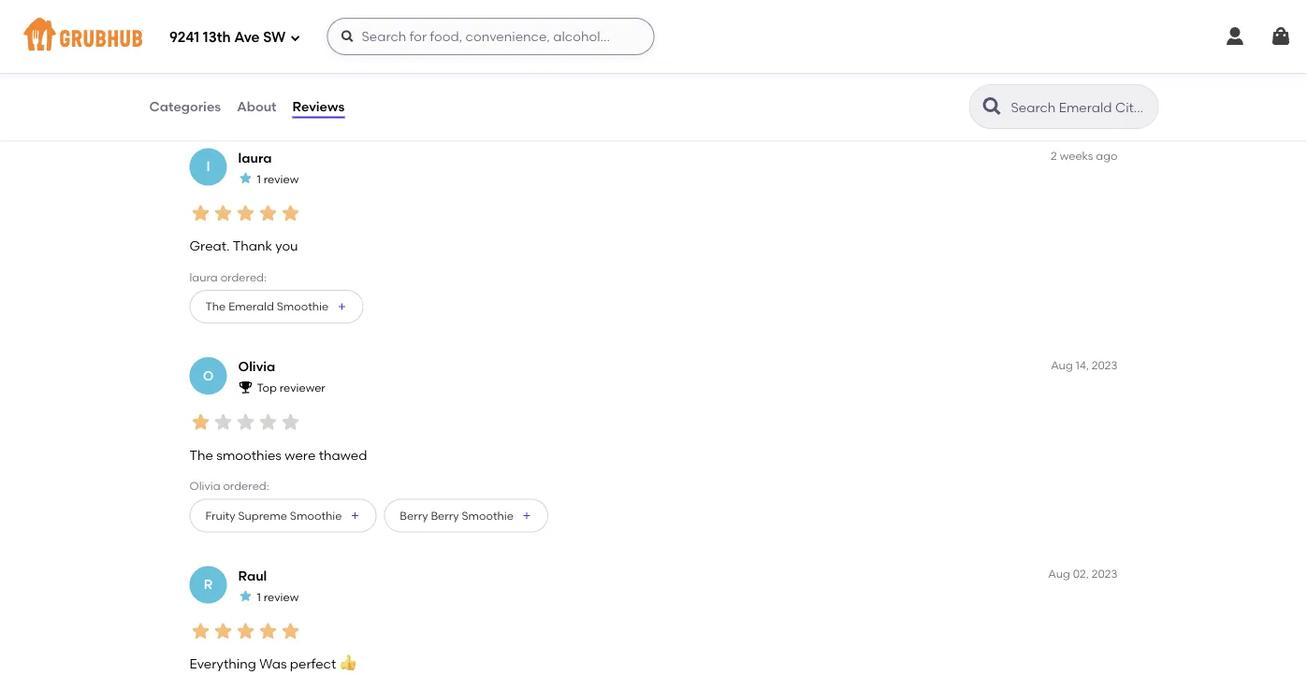 Task type: vqa. For each thing, say whether or not it's contained in the screenshot.
PANDA EXPRESS image
no



Task type: describe. For each thing, give the bounding box(es) containing it.
raul
[[238, 568, 267, 584]]

olivia  ordered:
[[190, 480, 269, 493]]

sort
[[926, 110, 948, 124]]

14,
[[1076, 358, 1089, 372]]

main navigation navigation
[[0, 0, 1307, 73]]

13th
[[203, 29, 231, 46]]

top
[[257, 381, 277, 395]]

sw
[[263, 29, 286, 46]]

2023 for the smoothies were thawed
[[1092, 358, 1118, 372]]

the emerald smoothie
[[205, 300, 329, 313]]

1 for raul
[[257, 590, 261, 604]]

perfect
[[290, 657, 336, 673]]

the smoothies were thawed
[[190, 448, 367, 463]]

you
[[275, 238, 298, 254]]

great.
[[190, 238, 230, 254]]

2 horizontal spatial svg image
[[1270, 25, 1293, 48]]

correct order
[[378, 18, 420, 50]]

trophy icon image
[[238, 380, 253, 395]]

weeks
[[1060, 149, 1094, 163]]

aug 02, 2023
[[1049, 567, 1118, 581]]

aug 14, 2023
[[1051, 358, 1118, 372]]

berry berry smoothie button
[[384, 499, 548, 533]]

fruity supreme smoothie button
[[190, 499, 377, 533]]

everything
[[190, 657, 256, 673]]

ago
[[1096, 149, 1118, 163]]

order
[[378, 37, 407, 50]]

ave
[[234, 29, 260, 46]]

about button
[[236, 73, 278, 140]]

thank
[[233, 238, 272, 254]]

👍
[[339, 657, 352, 673]]

on
[[289, 18, 306, 31]]

top reviewer
[[257, 381, 326, 395]]

sort by:
[[926, 110, 966, 124]]

aug for the smoothies were thawed
[[1051, 358, 1073, 372]]

the emerald smoothie button
[[190, 290, 363, 324]]

l
[[207, 159, 210, 175]]

reviewer
[[280, 381, 326, 395]]

search icon image
[[981, 95, 1004, 118]]

r
[[204, 577, 213, 593]]

fruity supreme smoothie
[[205, 509, 342, 522]]

02,
[[1073, 567, 1089, 581]]

smoothie for berry berry smoothie
[[462, 509, 514, 522]]

thawed
[[319, 448, 367, 463]]

o
[[203, 368, 214, 384]]

food
[[234, 18, 259, 31]]

were
[[285, 448, 316, 463]]

great. thank you
[[190, 238, 298, 254]]



Task type: locate. For each thing, give the bounding box(es) containing it.
aug for everything was perfect 👍
[[1049, 567, 1071, 581]]

berry
[[400, 509, 428, 522], [431, 509, 459, 522]]

1 review up you
[[257, 172, 299, 186]]

the for the smoothies were thawed
[[190, 448, 213, 463]]

the up olivia  ordered: on the left of page
[[190, 448, 213, 463]]

2 2023 from the top
[[1092, 567, 1118, 581]]

2023 right 14,
[[1092, 358, 1118, 372]]

1 review from the top
[[264, 172, 299, 186]]

2023 right 02,
[[1092, 567, 1118, 581]]

everything was perfect 👍
[[190, 657, 352, 673]]

1 vertical spatial 2023
[[1092, 567, 1118, 581]]

1 down raul
[[257, 590, 261, 604]]

the for the emerald smoothie
[[205, 300, 226, 313]]

Search for food, convenience, alcohol... search field
[[327, 18, 655, 55]]

review
[[264, 172, 299, 186], [264, 590, 299, 604]]

olivia up the fruity at the left bottom of page
[[190, 480, 220, 493]]

9241
[[169, 29, 200, 46]]

olivia for olivia  ordered:
[[190, 480, 220, 493]]

plus icon image for the emerald smoothie
[[336, 301, 347, 312]]

plus icon image inside berry berry smoothie button
[[521, 510, 533, 522]]

review for laura
[[264, 172, 299, 186]]

svg image
[[1224, 25, 1247, 48], [1270, 25, 1293, 48], [290, 32, 301, 44]]

2
[[1051, 149, 1057, 163]]

0 vertical spatial 2023
[[1092, 358, 1118, 372]]

2 review from the top
[[264, 590, 299, 604]]

1 review
[[257, 172, 299, 186], [257, 590, 299, 604]]

plus icon image
[[336, 301, 347, 312], [349, 510, 361, 522], [521, 510, 533, 522]]

smoothies
[[216, 448, 282, 463]]

ordered: for smoothies
[[223, 480, 269, 493]]

smoothie
[[277, 300, 329, 313], [290, 509, 342, 522], [462, 509, 514, 522]]

Search Emerald City Smoothie search field
[[1009, 98, 1153, 116]]

1 right l
[[257, 172, 261, 186]]

reviews
[[293, 99, 345, 115]]

reviews button
[[292, 73, 346, 140]]

the
[[205, 300, 226, 313], [190, 448, 213, 463]]

0 vertical spatial ordered:
[[221, 270, 267, 284]]

review down raul
[[264, 590, 299, 604]]

0 vertical spatial the
[[205, 300, 226, 313]]

1 horizontal spatial plus icon image
[[349, 510, 361, 522]]

the down laura ordered: in the top of the page
[[205, 300, 226, 313]]

0 vertical spatial review
[[264, 172, 299, 186]]

ordered: down smoothies
[[223, 480, 269, 493]]

correct
[[378, 18, 420, 31]]

1 vertical spatial aug
[[1049, 567, 1071, 581]]

2023
[[1092, 358, 1118, 372], [1092, 567, 1118, 581]]

berry berry smoothie
[[400, 509, 514, 522]]

1 2023 from the top
[[1092, 358, 1118, 372]]

laura
[[238, 150, 272, 165], [190, 270, 218, 284]]

1 1 from the top
[[257, 172, 261, 186]]

delivery
[[289, 37, 332, 50]]

1 vertical spatial 1 review
[[257, 590, 299, 604]]

aug left 02,
[[1049, 567, 1071, 581]]

ordered:
[[221, 270, 267, 284], [223, 480, 269, 493]]

plus icon image right the emerald smoothie
[[336, 301, 347, 312]]

2 berry from the left
[[431, 509, 459, 522]]

1 horizontal spatial svg image
[[1224, 25, 1247, 48]]

the inside button
[[205, 300, 226, 313]]

good food
[[201, 18, 259, 31]]

0 horizontal spatial laura
[[190, 270, 218, 284]]

svg image
[[340, 29, 355, 44]]

2 1 review from the top
[[257, 590, 299, 604]]

1 vertical spatial laura
[[190, 270, 218, 284]]

2 weeks ago
[[1051, 149, 1118, 163]]

9241 13th ave sw
[[169, 29, 286, 46]]

laura for laura ordered:
[[190, 270, 218, 284]]

plus icon image right the berry berry smoothie
[[521, 510, 533, 522]]

1
[[257, 172, 261, 186], [257, 590, 261, 604]]

plus icon image for berry berry smoothie
[[521, 510, 533, 522]]

1 vertical spatial the
[[190, 448, 213, 463]]

review for raul
[[264, 590, 299, 604]]

0 vertical spatial olivia
[[238, 359, 276, 375]]

supreme
[[238, 509, 287, 522]]

was
[[259, 657, 287, 673]]

1 berry from the left
[[400, 509, 428, 522]]

1 vertical spatial olivia
[[190, 480, 220, 493]]

categories
[[149, 99, 221, 115]]

0 vertical spatial laura
[[238, 150, 272, 165]]

0 horizontal spatial svg image
[[290, 32, 301, 44]]

1 1 review from the top
[[257, 172, 299, 186]]

0 vertical spatial 1 review
[[257, 172, 299, 186]]

1 vertical spatial review
[[264, 590, 299, 604]]

star icon image
[[238, 171, 253, 186], [190, 202, 212, 225], [212, 202, 234, 225], [234, 202, 257, 225], [257, 202, 279, 225], [279, 202, 302, 225], [190, 411, 212, 434], [212, 411, 234, 434], [234, 411, 257, 434], [257, 411, 279, 434], [279, 411, 302, 434], [238, 589, 253, 604], [190, 620, 212, 643], [212, 620, 234, 643], [234, 620, 257, 643], [257, 620, 279, 643], [279, 620, 302, 643]]

good
[[201, 18, 231, 31]]

2023 for everything was perfect 👍
[[1092, 567, 1118, 581]]

0 horizontal spatial olivia
[[190, 480, 220, 493]]

plus icon image inside the emerald smoothie button
[[336, 301, 347, 312]]

smoothie inside button
[[462, 509, 514, 522]]

aug
[[1051, 358, 1073, 372], [1049, 567, 1071, 581]]

1 horizontal spatial berry
[[431, 509, 459, 522]]

1 for laura
[[257, 172, 261, 186]]

about
[[237, 99, 277, 115]]

olivia for olivia
[[238, 359, 276, 375]]

2 horizontal spatial plus icon image
[[521, 510, 533, 522]]

ordered: for thank
[[221, 270, 267, 284]]

1 review for raul
[[257, 590, 299, 604]]

1 review for laura
[[257, 172, 299, 186]]

olivia
[[238, 359, 276, 375], [190, 480, 220, 493]]

laura for laura
[[238, 150, 272, 165]]

aug left 14,
[[1051, 358, 1073, 372]]

laura right l
[[238, 150, 272, 165]]

1 review down raul
[[257, 590, 299, 604]]

plus icon image down thawed
[[349, 510, 361, 522]]

2 1 from the top
[[257, 590, 261, 604]]

1 horizontal spatial laura
[[238, 150, 272, 165]]

laura down great.
[[190, 270, 218, 284]]

on time delivery
[[289, 18, 333, 50]]

laura ordered:
[[190, 270, 267, 284]]

ordered: up emerald
[[221, 270, 267, 284]]

fruity
[[205, 509, 235, 522]]

categories button
[[148, 73, 222, 140]]

1 vertical spatial 1
[[257, 590, 261, 604]]

plus icon image for fruity supreme smoothie
[[349, 510, 361, 522]]

0 vertical spatial 1
[[257, 172, 261, 186]]

1 horizontal spatial olivia
[[238, 359, 276, 375]]

review up you
[[264, 172, 299, 186]]

0 horizontal spatial berry
[[400, 509, 428, 522]]

plus icon image inside fruity supreme smoothie button
[[349, 510, 361, 522]]

smoothie for the emerald smoothie
[[277, 300, 329, 313]]

0 horizontal spatial plus icon image
[[336, 301, 347, 312]]

smoothie for fruity supreme smoothie
[[290, 509, 342, 522]]

0 vertical spatial aug
[[1051, 358, 1073, 372]]

by:
[[950, 110, 966, 124]]

olivia up 'top'
[[238, 359, 276, 375]]

1 vertical spatial ordered:
[[223, 480, 269, 493]]

time
[[308, 18, 333, 31]]

emerald
[[229, 300, 274, 313]]



